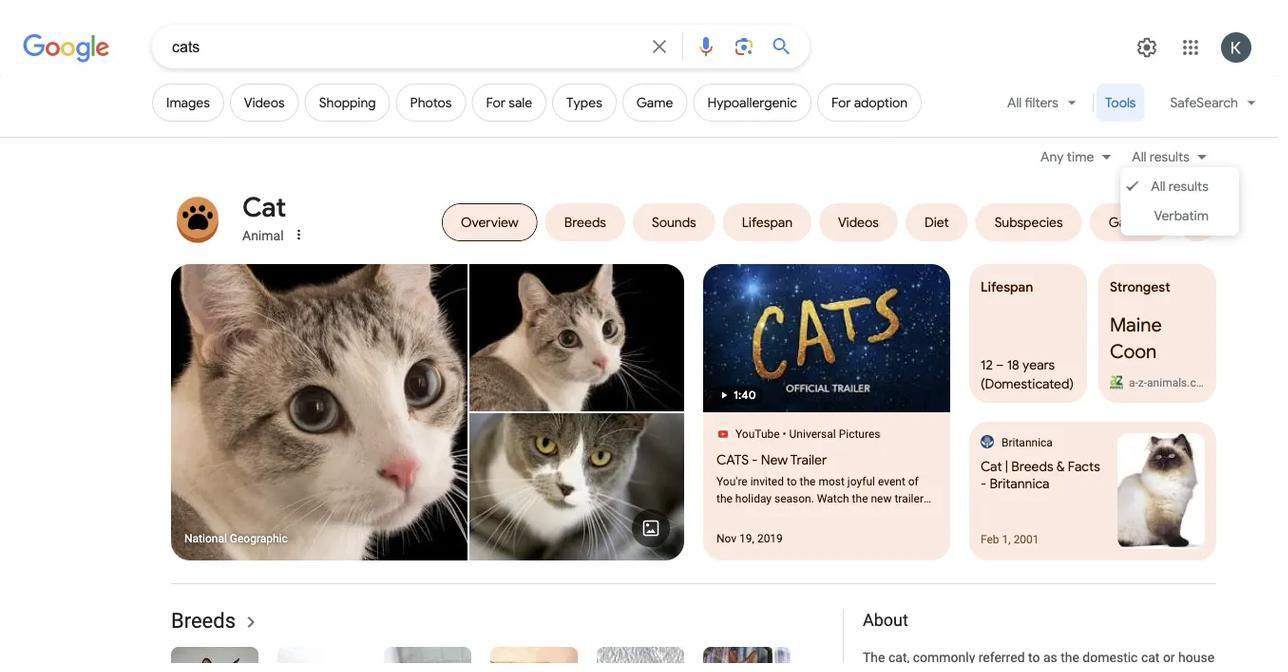 Task type: describe. For each thing, give the bounding box(es) containing it.
universal
[[790, 428, 836, 441]]

national
[[184, 533, 227, 546]]

a-
[[1130, 376, 1139, 389]]

animal
[[242, 228, 284, 243]]

videos link
[[230, 84, 299, 122]]

for sale
[[486, 94, 533, 111]]

feb 1, 2001
[[981, 533, 1040, 547]]

nov
[[717, 533, 737, 546]]

12 – 18 years (domesticated)
[[981, 357, 1074, 392]]

any time button
[[1041, 146, 1121, 167]]

–
[[997, 357, 1005, 373]]

season.
[[775, 493, 815, 506]]

cat | breeds & facts - britannica
[[981, 458, 1101, 492]]

hypoallergenic
[[708, 94, 798, 111]]

hypoallergenic link
[[694, 84, 812, 122]]

for for for sale
[[486, 94, 506, 111]]

verbatim
[[1155, 208, 1210, 224]]

trailer
[[895, 493, 924, 506]]

new
[[871, 493, 892, 506]]

breeds link
[[171, 609, 262, 634]]

add game element
[[637, 94, 674, 111]]

- inside cat | breeds & facts - britannica
[[981, 475, 987, 492]]

cats are cute, furry, cuddly — and an invasive alien species image
[[470, 414, 685, 561]]

0 vertical spatial britannica
[[1002, 436, 1053, 450]]

z-
[[1139, 376, 1148, 389]]

add for adoption element
[[832, 94, 908, 111]]

images
[[166, 94, 210, 111]]

18 years
[[1008, 357, 1056, 373]]

now.
[[765, 510, 788, 523]]

2019
[[758, 533, 783, 546]]

all results button
[[1121, 146, 1217, 167]]

cat for cat | breeds & facts - britannica
[[981, 458, 1003, 475]]

invited
[[751, 475, 784, 489]]

photos link
[[396, 84, 466, 122]]

maine
[[1111, 313, 1163, 337]]

all results inside radio item
[[1152, 178, 1210, 195]]

nov 19, 2019
[[717, 533, 783, 546]]

safesearch
[[1171, 94, 1239, 111]]

cats - new trailer you're invited to the most joyful event of the holiday season. watch the new trailer for cats now.
[[717, 452, 924, 523]]

images link
[[152, 84, 224, 122]]

joyful
[[848, 475, 876, 489]]

most
[[819, 475, 845, 489]]

cat heading
[[242, 190, 286, 224]]

watch
[[818, 493, 850, 506]]

pictures
[[839, 428, 881, 441]]

for for for adoption
[[832, 94, 851, 111]]

1 vertical spatial all
[[1133, 148, 1147, 165]]

Search search field
[[172, 36, 637, 60]]

for sale link
[[472, 84, 547, 122]]

breeds inside cat | breeds & facts - britannica
[[1012, 458, 1054, 475]]

for adoption
[[832, 94, 908, 111]]

12
[[981, 357, 994, 373]]

google image
[[23, 34, 110, 63]]

holiday
[[736, 493, 772, 506]]

filters
[[1025, 94, 1059, 111]]

strongest
[[1111, 279, 1171, 295]]

results inside radio item
[[1169, 178, 1210, 195]]

0 vertical spatial cats
[[717, 452, 749, 468]]

of
[[909, 475, 919, 489]]

sale
[[509, 94, 533, 111]]



Task type: locate. For each thing, give the bounding box(es) containing it.
19,
[[740, 533, 755, 546]]

1 horizontal spatial for
[[832, 94, 851, 111]]

1 vertical spatial britannica
[[990, 475, 1050, 492]]

results up 'verbatim'
[[1169, 178, 1210, 195]]

all filters
[[1008, 94, 1059, 111]]

2001
[[1014, 533, 1040, 547]]

0 vertical spatial all results
[[1133, 148, 1191, 165]]

youtube • universal pictures
[[736, 428, 881, 441]]

-
[[752, 452, 758, 468], [981, 475, 987, 492]]

1 horizontal spatial domestic cat image
[[470, 264, 685, 412]]

feb
[[981, 533, 1000, 547]]

you're
[[717, 475, 748, 489]]

for
[[717, 510, 731, 523]]

cats down holiday
[[734, 510, 762, 523]]

the
[[800, 475, 816, 489], [717, 493, 733, 506], [853, 493, 869, 506]]

1 horizontal spatial cat
[[981, 458, 1003, 475]]

the right to
[[800, 475, 816, 489]]

results
[[1150, 148, 1191, 165], [1169, 178, 1210, 195]]

1 vertical spatial cats
[[734, 510, 762, 523]]

- up the feb
[[981, 475, 987, 492]]

cats up the you're
[[717, 452, 749, 468]]

breeds
[[1012, 458, 1054, 475], [171, 609, 236, 633]]

all results
[[1133, 148, 1191, 165], [1152, 178, 1210, 195]]

- left new
[[752, 452, 758, 468]]

1 vertical spatial breeds
[[171, 609, 236, 633]]

all results inside dropdown button
[[1133, 148, 1191, 165]]

to
[[787, 475, 797, 489]]

cats
[[717, 452, 749, 468], [734, 510, 762, 523]]

breeds right |
[[1012, 458, 1054, 475]]

the down joyful
[[853, 493, 869, 506]]

0 horizontal spatial the
[[717, 493, 733, 506]]

0 vertical spatial results
[[1150, 148, 1191, 165]]

menu
[[1121, 167, 1240, 236]]

2 for from the left
[[832, 94, 851, 111]]

videos
[[244, 94, 285, 111]]

•
[[783, 428, 787, 441]]

all left the filters
[[1008, 94, 1022, 111]]

search by image image
[[733, 35, 756, 58]]

all
[[1008, 94, 1022, 111], [1133, 148, 1147, 165], [1152, 178, 1166, 195]]

any
[[1041, 148, 1065, 165]]

all inside radio item
[[1152, 178, 1166, 195]]

1 horizontal spatial -
[[981, 475, 987, 492]]

verbatim link
[[1121, 202, 1240, 231]]

1 vertical spatial results
[[1169, 178, 1210, 195]]

time
[[1068, 148, 1095, 165]]

1 horizontal spatial breeds
[[1012, 458, 1054, 475]]

(domesticated)
[[981, 376, 1074, 392]]

game link
[[623, 84, 688, 122]]

about
[[863, 611, 909, 631]]

1 vertical spatial all results
[[1152, 178, 1210, 195]]

youtube
[[736, 428, 780, 441]]

coon
[[1111, 340, 1157, 364]]

britannica up |
[[1002, 436, 1053, 450]]

1 domestic cat image from the left
[[171, 264, 468, 561]]

0 horizontal spatial domestic cat image
[[171, 264, 468, 561]]

0 vertical spatial breeds
[[1012, 458, 1054, 475]]

0 horizontal spatial all
[[1008, 94, 1022, 111]]

the up for
[[717, 493, 733, 506]]

geographic
[[230, 533, 288, 546]]

1 horizontal spatial all
[[1133, 148, 1147, 165]]

all results radio item
[[1121, 172, 1240, 202]]

all results up the all results radio item
[[1133, 148, 1191, 165]]

domestic cat image
[[171, 264, 468, 561], [470, 264, 685, 412]]

for adoption link
[[818, 84, 922, 122]]

all up the all results radio item
[[1133, 148, 1147, 165]]

0 horizontal spatial -
[[752, 452, 758, 468]]

britannica
[[1002, 436, 1053, 450], [990, 475, 1050, 492]]

for
[[486, 94, 506, 111], [832, 94, 851, 111]]

britannica down |
[[990, 475, 1050, 492]]

new
[[761, 452, 788, 468]]

all filters button
[[997, 84, 1091, 129]]

&
[[1057, 458, 1066, 475]]

2 vertical spatial all
[[1152, 178, 1166, 195]]

tab list
[[171, 190, 1217, 304]]

web result image image
[[1118, 434, 1206, 550]]

add hypoallergenic element
[[708, 94, 798, 111]]

2 domestic cat image from the left
[[470, 264, 685, 412]]

cat
[[242, 191, 286, 224], [981, 458, 1003, 475]]

list
[[171, 648, 965, 665]]

photos
[[410, 94, 452, 111]]

cat inside cat | breeds & facts - britannica
[[981, 458, 1003, 475]]

|
[[1006, 458, 1009, 475]]

national geographic
[[184, 533, 288, 546]]

0 horizontal spatial cat
[[242, 191, 286, 224]]

for left sale
[[486, 94, 506, 111]]

tools
[[1106, 94, 1137, 111]]

add types element
[[567, 94, 603, 111]]

all down all results dropdown button
[[1152, 178, 1166, 195]]

britannica inside cat | breeds & facts - britannica
[[990, 475, 1050, 492]]

more options image
[[291, 227, 307, 242]]

maine coon
[[1111, 313, 1163, 364]]

game
[[637, 94, 674, 111]]

2 horizontal spatial the
[[853, 493, 869, 506]]

1 vertical spatial -
[[981, 475, 987, 492]]

about heading
[[863, 610, 1217, 632]]

0 vertical spatial cat
[[242, 191, 286, 224]]

0 vertical spatial all
[[1008, 94, 1022, 111]]

add for sale element
[[486, 94, 533, 111]]

shopping link
[[305, 84, 390, 122]]

lifespan
[[981, 279, 1034, 295]]

menu containing all results
[[1121, 167, 1240, 236]]

1 for from the left
[[486, 94, 506, 111]]

results up the all results radio item
[[1150, 148, 1191, 165]]

a-z-animals.com
[[1130, 376, 1213, 389]]

event
[[878, 475, 906, 489]]

0 horizontal spatial breeds
[[171, 609, 236, 633]]

types
[[567, 94, 603, 111]]

animals.com
[[1148, 376, 1213, 389]]

safesearch button
[[1160, 84, 1268, 129]]

1 horizontal spatial the
[[800, 475, 816, 489]]

cat for cat
[[242, 191, 286, 224]]

2 horizontal spatial all
[[1152, 178, 1166, 195]]

tools button
[[1097, 84, 1145, 122]]

facts
[[1069, 458, 1101, 475]]

1 vertical spatial cat
[[981, 458, 1003, 475]]

cat left |
[[981, 458, 1003, 475]]

0 vertical spatial -
[[752, 452, 758, 468]]

more options element
[[290, 225, 309, 244]]

cat up animal
[[242, 191, 286, 224]]

all results up 'verbatim'
[[1152, 178, 1210, 195]]

for left adoption
[[832, 94, 851, 111]]

0 horizontal spatial for
[[486, 94, 506, 111]]

- inside cats - new trailer you're invited to the most joyful event of the holiday season. watch the new trailer for cats now.
[[752, 452, 758, 468]]

search by voice image
[[695, 35, 718, 58]]

1,
[[1003, 533, 1011, 547]]

trailer
[[791, 452, 827, 468]]

None search field
[[0, 24, 810, 68]]

any time
[[1041, 148, 1095, 165]]

types link
[[553, 84, 617, 122]]

add photos element
[[410, 94, 452, 111]]

results inside dropdown button
[[1150, 148, 1191, 165]]

adoption
[[854, 94, 908, 111]]

shopping
[[319, 94, 376, 111]]

breeds down national
[[171, 609, 236, 633]]



Task type: vqa. For each thing, say whether or not it's contained in the screenshot.
THESE
no



